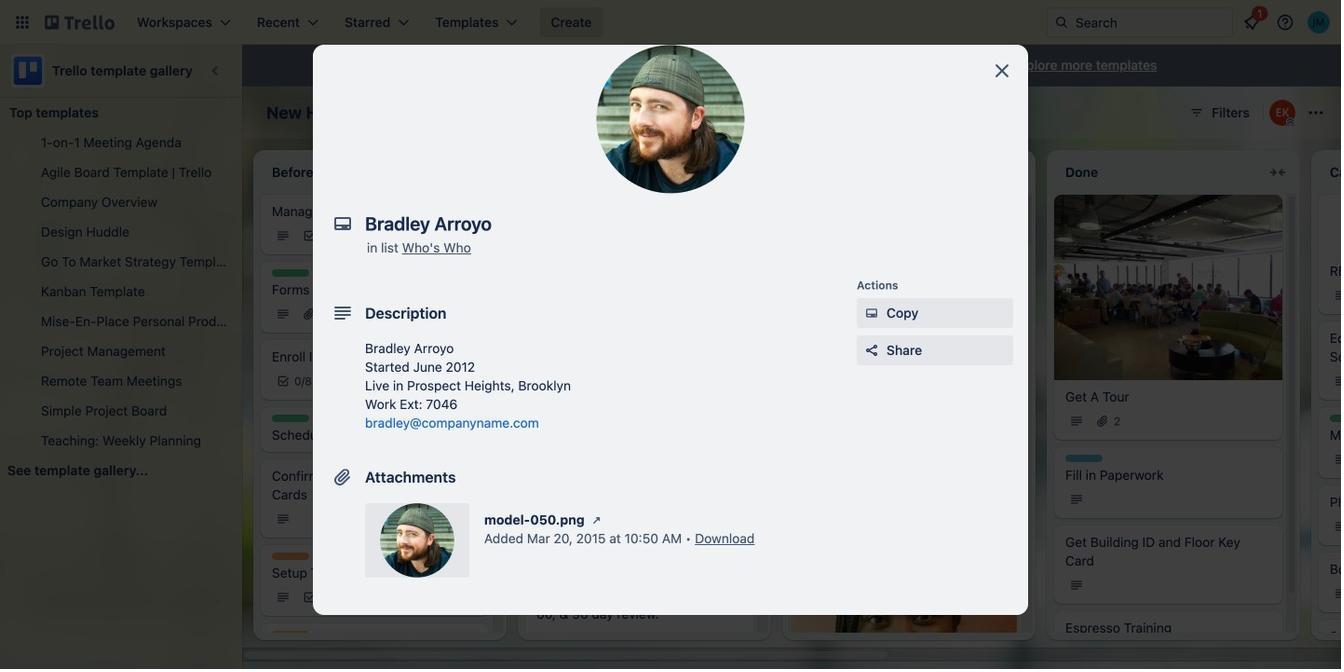 Task type: locate. For each thing, give the bounding box(es) containing it.
color: orange, title: "support team" element
[[272, 553, 309, 560]]

2 color: green, title: "remote employees" element from the top
[[272, 415, 309, 422]]

None text field
[[356, 207, 971, 240]]

search image
[[1055, 15, 1070, 30]]

jeremy miller (jeremymiller198) image
[[1308, 11, 1331, 34]]

0 horizontal spatial sm image
[[588, 511, 606, 529]]

1 color: green, title: "remote employees" element from the top
[[272, 269, 309, 277]]

sm image
[[863, 304, 882, 322], [588, 511, 606, 529]]

1 notification image
[[1241, 11, 1264, 34]]

color: green, title: "remote employees" element
[[272, 269, 309, 277], [272, 415, 309, 422]]

1 horizontal spatial sm image
[[863, 304, 882, 322]]

0 vertical spatial sm image
[[863, 304, 882, 322]]

ellie kulick (elliekulick2) image
[[1270, 100, 1296, 126]]

collapse list image
[[738, 161, 760, 184]]

color: sky, title: "in progress" element
[[1066, 455, 1103, 462]]

trello logo image
[[11, 54, 45, 88]]

1 vertical spatial color: green, title: "remote employees" element
[[272, 415, 309, 422]]

open information menu image
[[1277, 13, 1295, 32]]

primary element
[[0, 0, 1342, 45]]

0 vertical spatial color: green, title: "remote employees" element
[[272, 269, 309, 277]]



Task type: describe. For each thing, give the bounding box(es) containing it.
1 vertical spatial sm image
[[588, 511, 606, 529]]

Search field
[[1047, 7, 1234, 37]]

show menu image
[[1307, 103, 1326, 122]]

workspace navigation collapse icon image
[[203, 58, 229, 84]]

Board name text field
[[257, 98, 447, 128]]

collapse list image
[[1267, 161, 1290, 184]]

close dialog image
[[992, 60, 1014, 82]]



Task type: vqa. For each thing, say whether or not it's contained in the screenshot.
the Change
no



